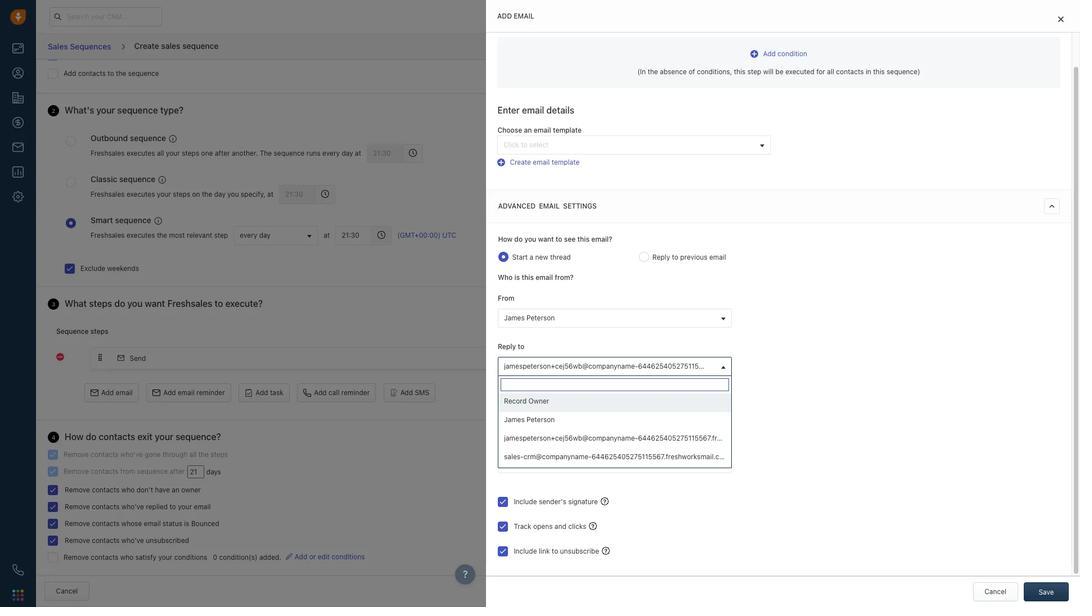 Task type: describe. For each thing, give the bounding box(es) containing it.
the down sequence?
[[198, 450, 209, 459]]

<span class=" ">sales reps can use this for prospecting and account-based selling e.g. following up with event attendees</span> image
[[154, 217, 162, 225]]

your down <span class=" ">sales reps can use this for weekly check-ins with leads and to run renewal campaigns e.g. renewing a contract</span> 'image'
[[157, 190, 171, 199]]

remove for remove contacts who don't have an owner
[[65, 486, 90, 494]]

1 vertical spatial all
[[157, 149, 164, 158]]

to right link
[[552, 547, 558, 556]]

sales sequences link
[[47, 38, 112, 55]]

create for create email template
[[510, 158, 531, 166]]

0 vertical spatial day
[[342, 149, 353, 158]]

0 condition(s) added.
[[213, 554, 281, 562]]

add or edit conditions link
[[286, 553, 365, 561]]

peterson inside button
[[527, 314, 555, 322]]

or
[[309, 553, 316, 561]]

every day button
[[234, 226, 318, 245]]

smart sequence
[[91, 215, 151, 225]]

sequences
[[70, 42, 111, 51]]

owner
[[528, 397, 549, 406]]

<span class=" ">sales reps can use this for traditional drip campaigns e.g. reengaging with cold prospects</span> image
[[169, 135, 177, 143]]

classic
[[91, 174, 117, 184]]

phone image
[[12, 565, 24, 576]]

link
[[539, 547, 550, 556]]

0 vertical spatial template
[[553, 126, 581, 135]]

through
[[163, 450, 187, 459]]

create sales sequence
[[134, 41, 219, 51]]

to right "replied"
[[170, 503, 176, 511]]

owner
[[181, 486, 201, 494]]

2 vertical spatial you
[[127, 299, 143, 309]]

the down duplicate
[[116, 69, 126, 78]]

0 horizontal spatial from
[[120, 467, 135, 476]]

add call reminder button
[[297, 384, 376, 403]]

day inside every day button
[[259, 231, 271, 239]]

jamespeterson+cej56wb@companyname- inside dropdown button
[[504, 363, 638, 371]]

remove contacts who've unsubscribed
[[65, 537, 189, 545]]

(gmt+00:00)
[[397, 231, 440, 240]]

the inside enter email details dialog
[[648, 68, 658, 76]]

save
[[1039, 588, 1054, 597]]

contacts left exit
[[99, 432, 135, 442]]

james peterson inside "list box"
[[504, 416, 555, 424]]

list box containing record owner
[[498, 394, 775, 468]]

sequence steps
[[56, 327, 108, 336]]

sales sequences
[[48, 42, 111, 51]]

1 horizontal spatial you
[[227, 190, 239, 199]]

1 vertical spatial is
[[184, 520, 189, 528]]

all inside enter email details dialog
[[827, 68, 834, 76]]

your down the owner
[[178, 503, 192, 511]]

choose
[[497, 126, 522, 135]]

executes for smart sequence
[[127, 231, 155, 240]]

(in the absence of conditions, this step will be executed for all contacts in this sequence)
[[638, 68, 920, 76]]

who've for replied
[[121, 503, 144, 511]]

satisfy
[[135, 554, 156, 562]]

1 horizontal spatial after
[[215, 149, 230, 158]]

to left previous
[[672, 253, 678, 261]]

crm@companyname-
[[524, 453, 592, 462]]

do for you
[[514, 235, 522, 243]]

have
[[155, 486, 170, 494]]

reminder for add email reminder
[[196, 389, 225, 397]]

to down duplicate
[[108, 69, 114, 78]]

freshsales for smart
[[91, 231, 125, 240]]

james inside "list box"
[[504, 416, 525, 424]]

sequences?
[[888, 71, 932, 81]]

click to select button
[[497, 135, 770, 154]]

executed
[[785, 68, 814, 76]]

0 horizontal spatial an
[[172, 486, 179, 494]]

added.
[[259, 554, 281, 562]]

advanced
[[498, 202, 535, 210]]

include sender's signature
[[514, 498, 598, 506]]

execute?
[[225, 299, 263, 309]]

4
[[52, 434, 56, 441]]

reminder for add call reminder
[[341, 389, 370, 397]]

add or edit conditions
[[295, 553, 365, 561]]

1 vertical spatial after
[[170, 467, 185, 476]]

utc
[[442, 231, 456, 240]]

freshsales left 'execute?'
[[167, 299, 212, 309]]

2 vertical spatial 644625405275115567.freshworksmail.com
[[592, 453, 729, 462]]

add condition link
[[750, 50, 807, 58]]

duplicate
[[90, 51, 120, 60]]

sequence
[[56, 327, 89, 336]]

your right exit
[[155, 432, 173, 442]]

(gmt+00:00) utc link
[[397, 231, 456, 240]]

whose
[[121, 520, 142, 528]]

to left "see"
[[555, 235, 562, 243]]

contacts up add contacts to the sequence
[[122, 51, 149, 60]]

2 vertical spatial all
[[189, 450, 197, 459]]

condition
[[778, 50, 807, 58]]

to left 'execute?'
[[215, 299, 223, 309]]

relevant
[[187, 231, 212, 240]]

sequence?
[[176, 432, 221, 442]]

from?
[[555, 273, 574, 282]]

freshsales executes your steps on the day you specify, at
[[91, 190, 273, 199]]

outbound sequence
[[91, 133, 166, 143]]

executes for outbound sequence
[[127, 149, 155, 158]]

days
[[206, 468, 221, 476]]

add sms button
[[383, 384, 436, 403]]

every inside button
[[240, 231, 257, 239]]

remove for remove contacts who've gone through all the steps
[[64, 450, 89, 459]]

email
[[539, 202, 559, 210]]

remove contacts whose email status is bounced
[[65, 520, 219, 528]]

james inside james peterson button
[[504, 314, 525, 322]]

enter email details dialog
[[486, 0, 1080, 608]]

steps left one at the left top of the page
[[182, 149, 199, 158]]

record owner
[[504, 397, 549, 406]]

<span class=" ">sales reps can use this for weekly check-ins with leads and to run renewal campaigns e.g. renewing a contract</span> image
[[158, 176, 166, 184]]

weekends
[[107, 264, 139, 273]]

remove contacts who satisfy your conditions
[[64, 554, 207, 562]]

and
[[554, 522, 566, 531]]

an inside enter email details dialog
[[524, 126, 532, 135]]

most
[[169, 231, 185, 240]]

this down create sales sequence
[[168, 51, 179, 60]]

add email inside add email button
[[101, 389, 133, 397]]

enter email details
[[497, 105, 574, 116]]

reply to
[[498, 343, 524, 351]]

unsubscribe
[[560, 547, 599, 556]]

is inside enter email details dialog
[[514, 273, 520, 282]]

type?
[[160, 105, 184, 115]]

0 horizontal spatial step
[[214, 231, 228, 240]]

1 vertical spatial 644625405275115567.freshworksmail.com
[[638, 435, 775, 443]]

exclude weekends
[[80, 264, 139, 273]]

sales-
[[504, 453, 524, 462]]

0 horizontal spatial day
[[214, 190, 226, 199]]

remove for remove contacts who satisfy your conditions
[[64, 554, 89, 562]]

1 vertical spatial template
[[552, 158, 580, 166]]

how for how do contacts exit your sequence?
[[65, 432, 83, 442]]

click
[[503, 140, 519, 149]]

reply for reply to
[[498, 343, 516, 351]]

how for how do you want to see this email?
[[498, 235, 512, 243]]

jamespeterson+cej56wb@companyname-644625405275115567.freshworksmail.com inside "list box"
[[504, 435, 775, 443]]

contacts for remove contacts whose email status is bounced
[[92, 520, 120, 528]]

call
[[329, 389, 339, 397]]

who've for gone
[[120, 450, 143, 459]]

exit
[[137, 432, 152, 442]]

remove for remove contacts who've replied to your email
[[65, 503, 90, 511]]

1 horizontal spatial sales
[[866, 71, 886, 81]]

add sms
[[400, 389, 429, 397]]

0 vertical spatial from
[[151, 51, 166, 60]]

create email template link
[[497, 158, 580, 166]]

who for don't
[[121, 486, 135, 494]]

unsubscribed
[[146, 537, 189, 545]]

your down unsubscribed
[[158, 554, 172, 562]]

remove contacts from sequence after
[[64, 467, 185, 476]]

task
[[270, 389, 283, 397]]

freshsales for outbound
[[91, 149, 125, 158]]

classic sequence
[[91, 174, 155, 184]]

this right "see"
[[577, 235, 589, 243]]

add email reminder button
[[146, 384, 231, 403]]

remove contacts who've replied to your email
[[65, 503, 211, 511]]

from
[[498, 294, 514, 303]]

freshworks switcher image
[[12, 590, 24, 601]]

the left most
[[157, 231, 167, 240]]

for
[[816, 68, 825, 76]]

jamespeterson+cej56wb@companyname-644625405275115567.freshworksmail.com inside dropdown button
[[504, 363, 775, 371]]

this down a
[[522, 273, 534, 282]]

(in
[[638, 68, 646, 76]]



Task type: locate. For each thing, give the bounding box(es) containing it.
what right '3'
[[65, 299, 87, 309]]

0 vertical spatial sales
[[161, 41, 180, 51]]

condition(s)
[[219, 554, 257, 562]]

smart
[[91, 215, 113, 225]]

1 vertical spatial jamespeterson+cej56wb@companyname-644625405275115567.freshworksmail.com
[[504, 435, 775, 443]]

who left don't
[[121, 486, 135, 494]]

peterson down who is this email from?
[[527, 314, 555, 322]]

executes down classic sequence
[[127, 190, 155, 199]]

close image
[[1058, 16, 1064, 23]]

you left specify,
[[227, 190, 239, 199]]

this right "in" on the top
[[873, 68, 885, 76]]

sales-crm@companyname-644625405275115567.freshworksmail.com
[[504, 453, 729, 462]]

one
[[201, 149, 213, 158]]

step left will
[[747, 68, 761, 76]]

who've
[[120, 450, 143, 459], [121, 503, 144, 511], [121, 537, 144, 545]]

how up start
[[498, 235, 512, 243]]

1 horizontal spatial cancel
[[985, 588, 1006, 596]]

settings
[[563, 202, 597, 210]]

do for contacts
[[86, 432, 96, 442]]

0 vertical spatial you
[[227, 190, 239, 199]]

reply for reply to previous email
[[652, 253, 670, 261]]

choose an email template
[[497, 126, 581, 135]]

cancel for left cancel button
[[56, 587, 78, 596]]

0 horizontal spatial sales
[[161, 41, 180, 51]]

james peterson inside james peterson button
[[504, 314, 555, 322]]

0 horizontal spatial cancel button
[[44, 582, 89, 601]]

cancel button left save
[[973, 583, 1018, 602]]

list box
[[498, 394, 775, 468]]

executes
[[127, 149, 155, 158], [127, 190, 155, 199], [127, 231, 155, 240]]

2 horizontal spatial you
[[524, 235, 536, 243]]

your
[[96, 105, 115, 115], [166, 149, 180, 158], [157, 190, 171, 199], [155, 432, 173, 442], [178, 503, 192, 511], [158, 554, 172, 562]]

0 vertical spatial james
[[504, 314, 525, 322]]

this right the conditions,
[[734, 68, 746, 76]]

day
[[342, 149, 353, 158], [214, 190, 226, 199], [259, 231, 271, 239]]

0 vertical spatial do
[[514, 235, 522, 243]]

reply to previous email
[[652, 253, 726, 261]]

1 vertical spatial executes
[[127, 190, 155, 199]]

contacts for remove contacts who don't have an owner
[[92, 486, 120, 494]]

email
[[514, 12, 534, 20], [522, 105, 544, 116], [533, 126, 551, 135], [533, 158, 550, 166], [709, 253, 726, 261], [536, 273, 553, 282], [116, 389, 133, 397], [178, 389, 195, 397], [194, 503, 211, 511], [144, 520, 161, 528]]

0 horizontal spatial do
[[86, 432, 96, 442]]

james peterson button
[[498, 309, 732, 328]]

track opens and clicks
[[514, 522, 586, 531]]

another.
[[232, 149, 258, 158]]

peterson inside "list box"
[[527, 416, 555, 424]]

1 james peterson from the top
[[504, 314, 555, 322]]

create up exclude duplicate contacts from this sequence
[[134, 41, 159, 51]]

0 vertical spatial is
[[514, 273, 520, 282]]

1 vertical spatial how
[[65, 432, 83, 442]]

2 jamespeterson+cej56wb@companyname-644625405275115567.freshworksmail.com from the top
[[504, 435, 775, 443]]

contacts for remove contacts who've gone through all the steps
[[91, 450, 118, 459]]

step inside enter email details dialog
[[747, 68, 761, 76]]

0 vertical spatial jamespeterson+cej56wb@companyname-
[[504, 363, 638, 371]]

contacts for remove contacts who've unsubscribed
[[92, 537, 120, 545]]

are
[[853, 71, 864, 81]]

cancel right freshworks switcher icon
[[56, 587, 78, 596]]

what's
[[65, 105, 94, 115]]

executes down "<span class=" ">sales reps can use this for prospecting and account-based selling e.g. following up with event attendees</span>" image
[[127, 231, 155, 240]]

cancel
[[56, 587, 78, 596], [985, 588, 1006, 596]]

do
[[514, 235, 522, 243], [114, 299, 125, 309], [86, 432, 96, 442]]

contacts for add contacts to the sequence
[[78, 69, 106, 78]]

2 vertical spatial who've
[[121, 537, 144, 545]]

freshsales down the "outbound"
[[91, 149, 125, 158]]

the right on
[[202, 190, 212, 199]]

2 horizontal spatial do
[[514, 235, 522, 243]]

1 vertical spatial every
[[240, 231, 257, 239]]

james down from on the left
[[504, 314, 525, 322]]

add task
[[255, 389, 283, 397]]

reminder right call
[[341, 389, 370, 397]]

your right what's
[[96, 105, 115, 115]]

will
[[763, 68, 774, 76]]

an
[[524, 126, 532, 135], [172, 486, 179, 494]]

sequence
[[182, 41, 219, 51], [181, 51, 212, 60], [128, 69, 159, 78], [117, 105, 158, 115], [130, 133, 166, 143], [274, 149, 305, 158], [119, 174, 155, 184], [115, 215, 151, 225], [137, 467, 168, 476]]

step right relevant
[[214, 231, 228, 240]]

1 peterson from the top
[[527, 314, 555, 322]]

a
[[529, 253, 533, 261]]

executes for classic sequence
[[127, 190, 155, 199]]

add condition
[[763, 50, 807, 58]]

0 vertical spatial exclude
[[64, 51, 88, 60]]

template down choose an email template
[[552, 158, 580, 166]]

how inside enter email details dialog
[[498, 235, 512, 243]]

include left link
[[514, 547, 537, 556]]

0 vertical spatial after
[[215, 149, 230, 158]]

add call reminder
[[314, 389, 370, 397]]

exclude for exclude duplicate contacts from this sequence
[[64, 51, 88, 60]]

to up the record owner
[[518, 343, 524, 351]]

is right who
[[514, 273, 520, 282]]

2 jamespeterson+cej56wb@companyname- from the top
[[504, 435, 638, 443]]

1 vertical spatial reply
[[498, 343, 516, 351]]

do right 4
[[86, 432, 96, 442]]

0 vertical spatial want
[[538, 235, 554, 243]]

what are sales sequences?
[[831, 71, 932, 81]]

None text field
[[188, 466, 204, 479]]

0 vertical spatial every
[[322, 149, 340, 158]]

0 vertical spatial an
[[524, 126, 532, 135]]

who've up the remove contacts from sequence after
[[120, 450, 143, 459]]

2 james from the top
[[504, 416, 525, 424]]

remove for remove contacts from sequence after
[[64, 467, 89, 476]]

is right status
[[184, 520, 189, 528]]

cancel button right freshworks switcher icon
[[44, 582, 89, 601]]

add email reminder
[[163, 389, 225, 397]]

0 vertical spatial what
[[831, 71, 851, 81]]

contacts up remove contacts who satisfy your conditions
[[92, 537, 120, 545]]

create down click to select
[[510, 158, 531, 166]]

contacts left whose
[[92, 520, 120, 528]]

1 vertical spatial do
[[114, 299, 125, 309]]

cancel inside enter email details dialog
[[985, 588, 1006, 596]]

want inside enter email details dialog
[[538, 235, 554, 243]]

signature
[[568, 498, 598, 506]]

0 horizontal spatial all
[[157, 149, 164, 158]]

create
[[134, 41, 159, 51], [510, 158, 531, 166]]

exclude left weekends
[[80, 264, 105, 273]]

jamespeterson+cej56wb@companyname-644625405275115567.freshworksmail.com down james peterson button
[[504, 363, 775, 371]]

2 reminder from the left
[[341, 389, 370, 397]]

how
[[498, 235, 512, 243], [65, 432, 83, 442]]

1 horizontal spatial an
[[524, 126, 532, 135]]

every
[[322, 149, 340, 158], [240, 231, 257, 239]]

1 horizontal spatial every
[[322, 149, 340, 158]]

0 vertical spatial who
[[121, 486, 135, 494]]

1 executes from the top
[[127, 149, 155, 158]]

contacts for remove contacts from sequence after
[[91, 467, 118, 476]]

1 vertical spatial add email
[[101, 389, 133, 397]]

from up the remove contacts who don't have an owner
[[120, 467, 135, 476]]

cc
[[498, 391, 507, 400]]

1 horizontal spatial want
[[538, 235, 554, 243]]

1 jamespeterson+cej56wb@companyname-644625405275115567.freshworksmail.com from the top
[[504, 363, 775, 371]]

james peterson down from on the left
[[504, 314, 555, 322]]

what steps do you want freshsales to execute?
[[65, 299, 263, 309]]

freshsales executes the most relevant step
[[91, 231, 228, 240]]

0 horizontal spatial you
[[127, 299, 143, 309]]

want
[[538, 235, 554, 243], [145, 299, 165, 309]]

1 horizontal spatial at
[[324, 231, 330, 240]]

contacts down duplicate
[[78, 69, 106, 78]]

None search field
[[501, 379, 729, 392], [501, 410, 717, 422], [501, 458, 717, 470], [501, 379, 729, 392], [501, 410, 717, 422], [501, 458, 717, 470]]

create inside enter email details dialog
[[510, 158, 531, 166]]

phone element
[[7, 559, 29, 582]]

1 horizontal spatial create
[[510, 158, 531, 166]]

create for create sales sequence
[[134, 41, 159, 51]]

add email inside enter email details dialog
[[497, 12, 534, 20]]

0 vertical spatial who've
[[120, 450, 143, 459]]

1 vertical spatial include
[[514, 547, 537, 556]]

to inside button
[[521, 140, 527, 149]]

all right for
[[827, 68, 834, 76]]

2 peterson from the top
[[527, 416, 555, 424]]

jamespeterson+cej56wb@companyname-644625405275115567.freshworksmail.com up the 'sales-crm@companyname-644625405275115567.freshworksmail.com'
[[504, 435, 775, 443]]

1 vertical spatial james
[[504, 416, 525, 424]]

who
[[498, 273, 513, 282]]

sequence)
[[887, 68, 920, 76]]

0 horizontal spatial add email
[[101, 389, 133, 397]]

0 horizontal spatial after
[[170, 467, 185, 476]]

who down remove contacts who've unsubscribed
[[120, 554, 133, 562]]

conditions right edit
[[332, 553, 365, 561]]

james down record on the left bottom of page
[[504, 416, 525, 424]]

1 vertical spatial day
[[214, 190, 226, 199]]

from down create sales sequence
[[151, 51, 166, 60]]

steps right the sequence
[[90, 327, 108, 336]]

template down details
[[553, 126, 581, 135]]

3 executes from the top
[[127, 231, 155, 240]]

contacts for remove contacts who satisfy your conditions
[[91, 554, 118, 562]]

2 horizontal spatial at
[[355, 149, 361, 158]]

0 horizontal spatial want
[[145, 299, 165, 309]]

1 vertical spatial from
[[120, 467, 135, 476]]

cancel left save
[[985, 588, 1006, 596]]

outbound
[[91, 133, 128, 143]]

who've for unsubscribed
[[121, 537, 144, 545]]

an up click to select
[[524, 126, 532, 135]]

1 vertical spatial want
[[145, 299, 165, 309]]

1 horizontal spatial reply
[[652, 253, 670, 261]]

0 horizontal spatial reminder
[[196, 389, 225, 397]]

every right runs
[[322, 149, 340, 158]]

Search your CRM... text field
[[50, 7, 162, 26]]

0 vertical spatial james peterson
[[504, 314, 555, 322]]

3
[[52, 301, 55, 307]]

contacts for remove contacts who've replied to your email
[[92, 503, 120, 511]]

2 executes from the top
[[127, 190, 155, 199]]

at right specify,
[[267, 190, 273, 199]]

cancel for cancel button within the enter email details dialog
[[985, 588, 1006, 596]]

jamespeterson+cej56wb@companyname- up crm@companyname- at bottom
[[504, 435, 638, 443]]

steps up days
[[211, 450, 228, 459]]

include for include sender's signature
[[514, 498, 537, 506]]

how right 4
[[65, 432, 83, 442]]

2 horizontal spatial all
[[827, 68, 834, 76]]

contacts down the remove contacts from sequence after
[[92, 486, 120, 494]]

1 horizontal spatial how
[[498, 235, 512, 243]]

1 james from the top
[[504, 314, 525, 322]]

conditions,
[[697, 68, 732, 76]]

1 horizontal spatial is
[[514, 273, 520, 282]]

all right through
[[189, 450, 197, 459]]

do inside enter email details dialog
[[514, 235, 522, 243]]

step
[[747, 68, 761, 76], [214, 231, 228, 240]]

reply left previous
[[652, 253, 670, 261]]

0 vertical spatial 644625405275115567.freshworksmail.com
[[638, 363, 775, 371]]

0 horizontal spatial how
[[65, 432, 83, 442]]

contacts inside enter email details dialog
[[836, 68, 864, 76]]

track
[[514, 522, 531, 531]]

0 vertical spatial create
[[134, 41, 159, 51]]

0 vertical spatial all
[[827, 68, 834, 76]]

0 vertical spatial executes
[[127, 149, 155, 158]]

what for what steps do you want freshsales to execute?
[[65, 299, 87, 309]]

freshsales for classic
[[91, 190, 125, 199]]

1 horizontal spatial add email
[[497, 12, 534, 20]]

contacts
[[122, 51, 149, 60], [836, 68, 864, 76], [78, 69, 106, 78], [99, 432, 135, 442], [91, 450, 118, 459], [91, 467, 118, 476], [92, 486, 120, 494], [92, 503, 120, 511], [92, 520, 120, 528], [92, 537, 120, 545], [91, 554, 118, 562]]

1 reminder from the left
[[196, 389, 225, 397]]

of
[[689, 68, 695, 76]]

save button
[[1024, 583, 1069, 602]]

1 horizontal spatial do
[[114, 299, 125, 309]]

peterson
[[527, 314, 555, 322], [527, 416, 555, 424]]

at right runs
[[355, 149, 361, 158]]

executes down the outbound sequence
[[127, 149, 155, 158]]

do up start
[[514, 235, 522, 243]]

contacts left "in" on the top
[[836, 68, 864, 76]]

sales up exclude duplicate contacts from this sequence
[[161, 41, 180, 51]]

1 horizontal spatial from
[[151, 51, 166, 60]]

0 vertical spatial reply
[[652, 253, 670, 261]]

enter
[[497, 105, 519, 116]]

james peterson down the record owner
[[504, 416, 555, 424]]

1 vertical spatial an
[[172, 486, 179, 494]]

email inside add email reminder button
[[178, 389, 195, 397]]

jamespeterson+cej56wb@companyname-644625405275115567.freshworksmail.com button
[[498, 357, 775, 377]]

what for what are sales sequences?
[[831, 71, 851, 81]]

create email template
[[510, 158, 580, 166]]

how do you want to see this email?
[[498, 235, 612, 243]]

exclude for exclude weekends
[[80, 264, 105, 273]]

day down specify,
[[259, 231, 271, 239]]

opens
[[533, 522, 552, 531]]

don't
[[136, 486, 153, 494]]

1 vertical spatial who've
[[121, 503, 144, 511]]

thread
[[550, 253, 571, 261]]

1 vertical spatial sales
[[866, 71, 886, 81]]

exclude down the sales sequences
[[64, 51, 88, 60]]

steps up the sequence steps
[[89, 299, 112, 309]]

1 vertical spatial james peterson
[[504, 416, 555, 424]]

include up track
[[514, 498, 537, 506]]

send
[[130, 354, 146, 363]]

1 vertical spatial exclude
[[80, 264, 105, 273]]

2 james peterson from the top
[[504, 416, 555, 424]]

contacts down the remove contacts who don't have an owner
[[92, 503, 120, 511]]

steps left on
[[173, 190, 190, 199]]

1 include from the top
[[514, 498, 537, 506]]

jamespeterson+cej56wb@companyname- up owner
[[504, 363, 638, 371]]

jamespeterson+cej56wb@companyname- inside "list box"
[[504, 435, 638, 443]]

1 horizontal spatial step
[[747, 68, 761, 76]]

include for include link to unsubscribe
[[514, 547, 537, 556]]

include link to unsubscribe
[[514, 547, 599, 556]]

this
[[168, 51, 179, 60], [734, 68, 746, 76], [873, 68, 885, 76], [577, 235, 589, 243], [522, 273, 534, 282]]

advanced email settings
[[498, 202, 597, 210]]

email?
[[591, 235, 612, 243]]

day right runs
[[342, 149, 353, 158]]

on
[[192, 190, 200, 199]]

who've down whose
[[121, 537, 144, 545]]

(gmt+00:00) utc
[[397, 231, 456, 240]]

your down <span class=" ">sales reps can use this for traditional drip campaigns e.g. reengaging with cold prospects</span> image
[[166, 149, 180, 158]]

sender's
[[539, 498, 566, 506]]

1 horizontal spatial conditions
[[332, 553, 365, 561]]

1 vertical spatial jamespeterson+cej56wb@companyname-
[[504, 435, 638, 443]]

0 vertical spatial how
[[498, 235, 512, 243]]

2 vertical spatial at
[[324, 231, 330, 240]]

freshsales down classic
[[91, 190, 125, 199]]

1 vertical spatial who
[[120, 554, 133, 562]]

contacts up the remove contacts from sequence after
[[91, 450, 118, 459]]

2 include from the top
[[514, 547, 537, 556]]

details
[[546, 105, 574, 116]]

remove for remove contacts who've unsubscribed
[[65, 537, 90, 545]]

2 vertical spatial do
[[86, 432, 96, 442]]

who've down the remove contacts who don't have an owner
[[121, 503, 144, 511]]

0 horizontal spatial conditions
[[174, 554, 207, 562]]

2 vertical spatial day
[[259, 231, 271, 239]]

1 jamespeterson+cej56wb@companyname- from the top
[[504, 363, 638, 371]]

0 vertical spatial at
[[355, 149, 361, 158]]

1 vertical spatial at
[[267, 190, 273, 199]]

1 vertical spatial create
[[510, 158, 531, 166]]

conditions left "0"
[[174, 554, 207, 562]]

0 horizontal spatial is
[[184, 520, 189, 528]]

1 horizontal spatial day
[[259, 231, 271, 239]]

you inside enter email details dialog
[[524, 235, 536, 243]]

freshsales
[[91, 149, 125, 158], [91, 190, 125, 199], [91, 231, 125, 240], [167, 299, 212, 309]]

remove for remove contacts whose email status is bounced
[[65, 520, 90, 528]]

2 vertical spatial executes
[[127, 231, 155, 240]]

day right on
[[214, 190, 226, 199]]

at right every day button
[[324, 231, 330, 240]]

0 vertical spatial step
[[747, 68, 761, 76]]

edit
[[318, 553, 330, 561]]

2 horizontal spatial day
[[342, 149, 353, 158]]

what left are
[[831, 71, 851, 81]]

the right (in
[[648, 68, 658, 76]]

sales
[[48, 42, 68, 51]]

peterson down owner
[[527, 416, 555, 424]]

0 vertical spatial peterson
[[527, 314, 555, 322]]

remove
[[64, 450, 89, 459], [64, 467, 89, 476], [65, 486, 90, 494], [65, 503, 90, 511], [65, 520, 90, 528], [65, 537, 90, 545], [64, 554, 89, 562]]

0 horizontal spatial every
[[240, 231, 257, 239]]

1 vertical spatial step
[[214, 231, 228, 240]]

644625405275115567.freshworksmail.com inside dropdown button
[[638, 363, 775, 371]]

add email button
[[84, 384, 139, 403]]

replied
[[146, 503, 168, 511]]

1 horizontal spatial what
[[831, 71, 851, 81]]

0 horizontal spatial create
[[134, 41, 159, 51]]

remove contacts who don't have an owner
[[65, 486, 201, 494]]

email inside add email button
[[116, 389, 133, 397]]

add task button
[[239, 384, 290, 403]]

1 horizontal spatial all
[[189, 450, 197, 459]]

who is this email from?
[[498, 273, 574, 282]]

1 horizontal spatial cancel button
[[973, 583, 1018, 602]]

gone
[[145, 450, 161, 459]]

who for satisfy
[[120, 554, 133, 562]]

an right have
[[172, 486, 179, 494]]

bcc
[[498, 440, 510, 448]]

reply down from on the left
[[498, 343, 516, 351]]

add
[[497, 12, 512, 20], [763, 50, 776, 58], [64, 69, 76, 78], [101, 389, 114, 397], [163, 389, 176, 397], [255, 389, 268, 397], [314, 389, 327, 397], [400, 389, 413, 397], [295, 553, 307, 561]]

freshsales down smart
[[91, 231, 125, 240]]

you down weekends
[[127, 299, 143, 309]]

after down through
[[170, 467, 185, 476]]

status
[[163, 520, 182, 528]]

cancel button inside enter email details dialog
[[973, 583, 1018, 602]]

contacts down remove contacts who've unsubscribed
[[91, 554, 118, 562]]



Task type: vqa. For each thing, say whether or not it's contained in the screenshot.
first jamespeterson+cej56wb@companyname- from the bottom of the page
yes



